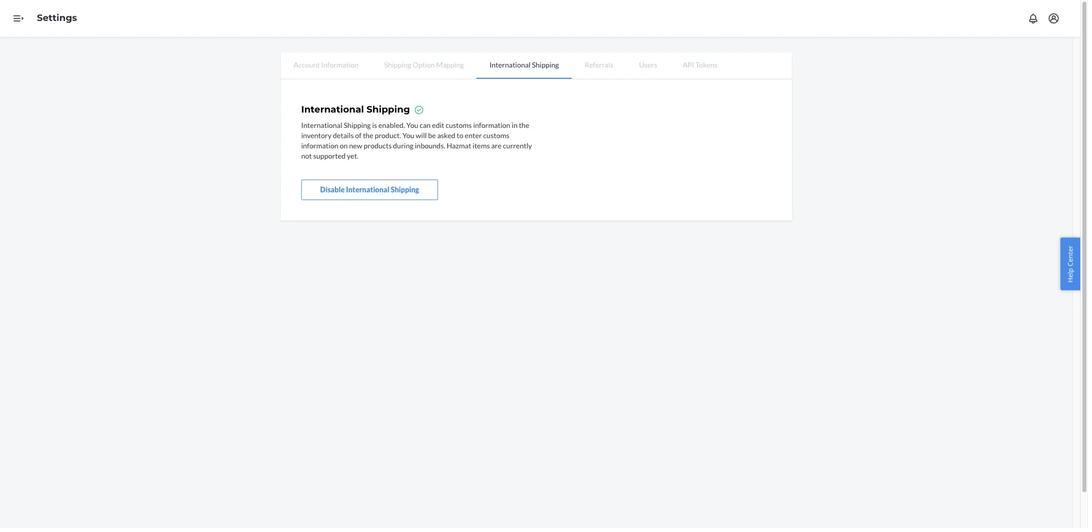 Task type: describe. For each thing, give the bounding box(es) containing it.
international shipping tab
[[477, 52, 572, 79]]

not
[[301, 152, 312, 160]]

referrals tab
[[572, 52, 626, 78]]

settings link
[[37, 12, 77, 24]]

international shipping is enabled. you can edit customs information in the inventory details of the product. you will be asked to enter customs information on new products during inbounds. hazmat items are currently not supported yet.
[[301, 121, 532, 160]]

details
[[333, 131, 354, 140]]

be
[[428, 131, 436, 140]]

api tokens
[[683, 60, 717, 69]]

1 vertical spatial you
[[402, 131, 414, 140]]

tab list containing account information
[[281, 52, 792, 79]]

mapping
[[436, 60, 464, 69]]

international inside tab
[[490, 60, 531, 69]]

edit
[[432, 121, 444, 130]]

help
[[1066, 268, 1075, 283]]

to
[[457, 131, 463, 140]]

information
[[321, 60, 359, 69]]

are
[[491, 141, 502, 150]]

1 vertical spatial the
[[363, 131, 373, 140]]

0 vertical spatial you
[[406, 121, 418, 130]]

international inside button
[[346, 185, 389, 194]]

shipping option mapping tab
[[371, 52, 477, 78]]

shipping option mapping
[[384, 60, 464, 69]]

1 vertical spatial information
[[301, 141, 338, 150]]

tokens
[[696, 60, 717, 69]]

open notifications image
[[1027, 12, 1039, 25]]

1 vertical spatial international shipping
[[301, 104, 410, 115]]

during
[[393, 141, 413, 150]]

on
[[340, 141, 348, 150]]

currently
[[503, 141, 532, 150]]

international shipping inside tab
[[490, 60, 559, 69]]

1 horizontal spatial information
[[473, 121, 510, 130]]

products
[[364, 141, 392, 150]]

in
[[512, 121, 518, 130]]

settings
[[37, 12, 77, 24]]

enabled.
[[378, 121, 405, 130]]

of
[[355, 131, 362, 140]]

disable international shipping button
[[301, 180, 438, 200]]

is
[[372, 121, 377, 130]]

disable international shipping
[[320, 185, 419, 194]]

open navigation image
[[12, 12, 25, 25]]

will
[[416, 131, 427, 140]]

yet.
[[347, 152, 359, 160]]

help center button
[[1061, 238, 1080, 291]]

inventory
[[301, 131, 332, 140]]



Task type: vqa. For each thing, say whether or not it's contained in the screenshot.
customs to the left
yes



Task type: locate. For each thing, give the bounding box(es) containing it.
you
[[406, 121, 418, 130], [402, 131, 414, 140]]

api tokens tab
[[670, 52, 730, 78]]

the right in
[[519, 121, 529, 130]]

account information tab
[[281, 52, 371, 78]]

1 horizontal spatial international shipping
[[490, 60, 559, 69]]

disable
[[320, 185, 345, 194]]

customs up are
[[483, 131, 509, 140]]

help center
[[1066, 246, 1075, 283]]

center
[[1066, 246, 1075, 267]]

shipping inside international shipping is enabled. you can edit customs information in the inventory details of the product. you will be asked to enter customs information on new products during inbounds. hazmat items are currently not supported yet.
[[344, 121, 371, 130]]

you up during
[[402, 131, 414, 140]]

0 horizontal spatial international shipping
[[301, 104, 410, 115]]

referrals
[[585, 60, 613, 69]]

1 horizontal spatial customs
[[483, 131, 509, 140]]

0 horizontal spatial information
[[301, 141, 338, 150]]

customs
[[446, 121, 472, 130], [483, 131, 509, 140]]

can
[[420, 121, 431, 130]]

international inside international shipping is enabled. you can edit customs information in the inventory details of the product. you will be asked to enter customs information on new products during inbounds. hazmat items are currently not supported yet.
[[301, 121, 342, 130]]

you left can
[[406, 121, 418, 130]]

shipping inside button
[[391, 185, 419, 194]]

0 vertical spatial information
[[473, 121, 510, 130]]

new
[[349, 141, 362, 150]]

hazmat
[[447, 141, 471, 150]]

0 horizontal spatial the
[[363, 131, 373, 140]]

1 horizontal spatial the
[[519, 121, 529, 130]]

the right of
[[363, 131, 373, 140]]

0 horizontal spatial customs
[[446, 121, 472, 130]]

international
[[490, 60, 531, 69], [301, 104, 364, 115], [301, 121, 342, 130], [346, 185, 389, 194]]

option
[[413, 60, 435, 69]]

tab list
[[281, 52, 792, 79]]

open account menu image
[[1048, 12, 1060, 25]]

0 vertical spatial the
[[519, 121, 529, 130]]

users tab
[[626, 52, 670, 78]]

shipping
[[384, 60, 411, 69], [532, 60, 559, 69], [367, 104, 410, 115], [344, 121, 371, 130], [391, 185, 419, 194]]

information down inventory
[[301, 141, 338, 150]]

asked
[[437, 131, 455, 140]]

supported
[[313, 152, 346, 160]]

account information
[[294, 60, 359, 69]]

international shipping
[[490, 60, 559, 69], [301, 104, 410, 115]]

enter
[[465, 131, 482, 140]]

inbounds.
[[415, 141, 445, 150]]

users
[[639, 60, 657, 69]]

account
[[294, 60, 320, 69]]

the
[[519, 121, 529, 130], [363, 131, 373, 140]]

items
[[473, 141, 490, 150]]

0 vertical spatial customs
[[446, 121, 472, 130]]

0 vertical spatial international shipping
[[490, 60, 559, 69]]

1 vertical spatial customs
[[483, 131, 509, 140]]

information up are
[[473, 121, 510, 130]]

information
[[473, 121, 510, 130], [301, 141, 338, 150]]

api
[[683, 60, 694, 69]]

customs up to
[[446, 121, 472, 130]]

product.
[[375, 131, 401, 140]]



